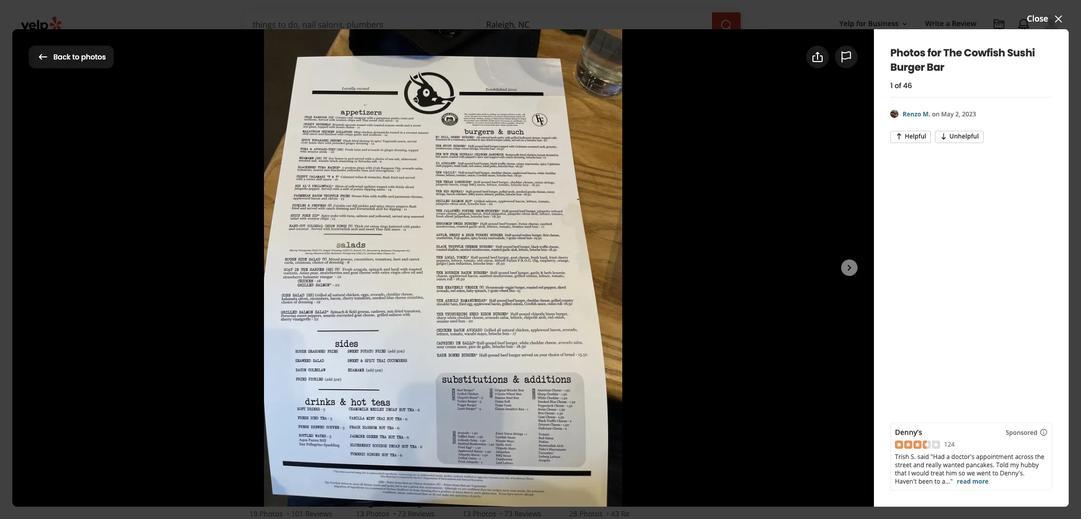 Task type: describe. For each thing, give the bounding box(es) containing it.
restaurants
[[251, 45, 291, 55]]

24 share v2 image inside share button
[[431, 311, 443, 324]]

"had a doctor's appointment across the street and really wanted pancakes. told my hubby that i would treat him so we went to denny's. haven't been to a…"
[[896, 452, 1045, 486]]

for inside photos for the cowfish sushi burger bar
[[928, 45, 942, 60]]

73 for cowfish
[[505, 509, 513, 519]]

hours
[[370, 238, 387, 246]]

auto
[[402, 45, 418, 55]]

add photos link
[[799, 45, 879, 68]]

the inside the cowfish mini burgers 13 photos
[[463, 497, 478, 508]]

review
[[953, 19, 977, 28]]

months
[[357, 253, 385, 263]]

2 horizontal spatial to
[[993, 469, 999, 478]]

more
[[973, 477, 989, 486]]

see hours
[[358, 238, 387, 246]]

24 add photo v2 image
[[807, 51, 820, 63]]

next image
[[613, 442, 624, 454]]

burgers for ,
[[373, 220, 405, 231]]

73 reviews for mini
[[505, 509, 542, 519]]

haven't
[[896, 477, 917, 486]]

for inside yelp for business button
[[857, 19, 867, 28]]

open
[[247, 236, 269, 248]]

46
[[904, 80, 913, 91]]

read more
[[957, 477, 989, 486]]

1 horizontal spatial 24 share v2 image
[[812, 51, 824, 63]]

been
[[919, 477, 933, 486]]

denny's.
[[1001, 469, 1025, 478]]

sushi bars link
[[327, 220, 369, 231]]

auto services
[[402, 45, 447, 55]]

single
[[356, 497, 381, 508]]

across
[[1016, 452, 1034, 461]]

photo of the cowfish sushi burger bar - raleigh, nc, us. the chun-li image
[[958, 67, 1082, 286]]

menu (46)
[[337, 85, 376, 96]]

sponsored
[[1007, 428, 1038, 437]]

the cowfish mini burgers image
[[463, 411, 557, 488]]

13 inside the cowfish mini burgers 13 photos
[[463, 509, 471, 519]]

24 save outline v2 image
[[492, 311, 504, 324]]

save button
[[483, 306, 537, 329]]

back to photos
[[53, 52, 106, 62]]

2 , from the left
[[405, 220, 407, 231]]

101 reviews
[[291, 509, 332, 519]]

43
[[611, 509, 620, 519]]

9:30
[[316, 236, 332, 248]]

add photo link
[[341, 306, 418, 329]]

renzo m. link
[[903, 110, 933, 118]]

firecracker roll image
[[570, 411, 664, 488]]

add for add photos
[[824, 51, 840, 62]]

write a review link
[[247, 306, 337, 329]]

said
[[918, 452, 930, 461]]

and
[[914, 461, 925, 469]]

more
[[478, 45, 496, 55]]

$12.50
[[471, 468, 497, 480]]

mini inside the cowfish mini burgers 13 photos
[[515, 497, 533, 508]]

menu element
[[231, 345, 666, 519]]

photo of the cowfish sushi burger bar - raleigh, nc, us. bedrock blast image
[[48, 67, 194, 286]]

read
[[957, 477, 971, 486]]

unhelpful
[[950, 132, 979, 141]]

claimed
[[258, 220, 290, 231]]

to inside button
[[72, 52, 79, 62]]

reviews)
[[383, 197, 416, 208]]

124
[[945, 440, 955, 449]]

(56)
[[306, 85, 320, 96]]

trish s. said
[[896, 452, 930, 461]]

the cowfish mini burgers 13 photos
[[463, 497, 567, 519]]

close button
[[1028, 12, 1065, 25]]

burger inside photos for the cowfish sushi burger bar
[[891, 60, 926, 74]]

the inside "had a doctor's appointment across the street and really wanted pancakes. told my hubby that i would treat him so we went to denny's. haven't been to a…"
[[1036, 452, 1045, 461]]

on
[[933, 110, 940, 118]]

notifications image
[[1018, 18, 1031, 31]]

single mini burger 13 photos
[[356, 497, 431, 519]]

restaurants link
[[243, 37, 314, 67]]

14 chevron right outline image
[[623, 391, 630, 399]]

$18.00
[[578, 468, 604, 480]]

menu for menu
[[247, 362, 276, 377]]

went
[[977, 469, 992, 478]]

photos inside the cowfish mini burgers 13 photos
[[473, 509, 496, 519]]

projects image
[[994, 18, 1006, 31]]

1 horizontal spatial bar
[[567, 159, 610, 193]]

back
[[53, 52, 71, 62]]

1 bars from the left
[[351, 220, 369, 231]]

s.
[[911, 452, 916, 461]]

the cowfish sushi burger bar
[[247, 159, 610, 193]]

so
[[959, 469, 966, 478]]

1 horizontal spatial photos for the cowfish sushi burger bar
[[891, 45, 1036, 74]]

cowfish inside the cowfish mini burgers 13 photos
[[480, 497, 513, 508]]

renzo
[[903, 110, 922, 118]]

4.3 star rating image
[[247, 194, 338, 211]]

write a review link
[[922, 15, 981, 33]]

share button
[[422, 306, 479, 329]]

share
[[447, 311, 471, 323]]

trish
[[896, 452, 910, 461]]

view full menu link
[[558, 389, 630, 401]]

am
[[296, 236, 309, 248]]

see hours link
[[353, 236, 392, 249]]

24 star v2 image
[[256, 311, 268, 324]]

helpful button
[[891, 131, 932, 143]]

of
[[895, 80, 902, 91]]

reviews for mini
[[408, 509, 435, 519]]

see
[[358, 238, 368, 246]]

services for home services
[[344, 45, 371, 55]]

back to photos button
[[29, 45, 114, 68]]

business categories element
[[243, 37, 1061, 67]]

24 chevron down v2 image for home services
[[373, 44, 386, 57]]

firecracker roll 28 photos
[[570, 497, 634, 519]]

(1,928 reviews) link
[[358, 197, 416, 208]]

-
[[311, 236, 314, 248]]

full
[[580, 389, 593, 401]]

2023
[[963, 110, 977, 118]]

3.5 star rating image
[[896, 440, 941, 449]]

the inside photos for the cowfish sushi burger bar
[[944, 45, 963, 60]]

photo of the cowfish sushi burger bar - raleigh, nc, us. lobby image
[[194, 67, 485, 286]]

2 bars from the left
[[409, 220, 428, 231]]

by
[[294, 253, 303, 263]]

73 for mini
[[398, 509, 406, 519]]

$16.00
[[258, 468, 284, 480]]

photos inside north hills roll 19 photos
[[260, 509, 283, 519]]

read more link
[[957, 477, 989, 486]]

1 horizontal spatial to
[[935, 477, 941, 486]]

write for write a review
[[926, 19, 945, 28]]



Task type: locate. For each thing, give the bounding box(es) containing it.
1 73 from the left
[[398, 509, 406, 519]]

helpful
[[905, 132, 927, 141]]

24 chevron down v2 image for more
[[498, 44, 510, 57]]

north hills roll 19 photos
[[250, 497, 312, 519]]

0 horizontal spatial services
[[344, 45, 371, 55]]

add left 24 flag v2 image
[[824, 51, 840, 62]]

24 chevron down v2 image right auto services
[[449, 44, 461, 57]]

0 vertical spatial a
[[947, 19, 951, 28]]

1 mini from the left
[[383, 497, 401, 508]]

1 horizontal spatial photos
[[842, 51, 870, 62]]

0 vertical spatial write
[[926, 19, 945, 28]]

popular
[[247, 389, 280, 401]]

24 chevron down v2 image inside more link
[[498, 44, 510, 57]]

popular dishes
[[247, 389, 309, 401]]

cowfish
[[965, 45, 1006, 60], [133, 47, 191, 67], [298, 159, 399, 193], [480, 497, 513, 508]]

None search field
[[244, 12, 743, 37]]

write right the 24 star v2 'image' in the left bottom of the page
[[272, 311, 293, 323]]

2 13 from the left
[[463, 509, 471, 519]]

menu left the (46) at left
[[337, 85, 359, 96]]

0 horizontal spatial mini
[[383, 497, 401, 508]]

24 share v2 image left 24 flag v2 image
[[812, 51, 824, 63]]

0 horizontal spatial to
[[72, 52, 79, 62]]

19
[[250, 509, 258, 519]]

1 horizontal spatial bars
[[409, 220, 428, 231]]

street
[[896, 461, 912, 469]]

to right went
[[993, 469, 999, 478]]

mini inside the single mini burger 13 photos
[[383, 497, 401, 508]]

13
[[356, 509, 364, 519], [463, 509, 471, 519]]

, left the bars link
[[405, 220, 407, 231]]

services for auto services
[[420, 45, 447, 55]]

1 of 46
[[891, 80, 913, 91]]

really
[[926, 461, 942, 469]]

0 horizontal spatial photos
[[81, 52, 106, 62]]

11:00
[[273, 236, 294, 248]]

1 reviews from the left
[[305, 509, 332, 519]]

73 reviews
[[398, 509, 435, 519], [505, 509, 542, 519]]

2 mini from the left
[[515, 497, 533, 508]]

search image
[[1037, 53, 1045, 61]]

2 roll from the left
[[618, 497, 634, 508]]

for
[[857, 19, 867, 28], [928, 45, 942, 60], [81, 47, 101, 67]]

24 share v2 image left share
[[431, 311, 443, 324]]

24 chevron down v2 image inside "restaurants" link
[[293, 44, 306, 57]]

add for add photo
[[367, 311, 383, 323]]

a for review
[[295, 311, 301, 323]]

0 horizontal spatial the
[[304, 253, 316, 263]]

outside
[[273, 85, 304, 96]]

0 vertical spatial add
[[824, 51, 840, 62]]

0 horizontal spatial 73 reviews
[[398, 509, 435, 519]]

2 services from the left
[[420, 45, 447, 55]]

0 horizontal spatial write
[[272, 311, 293, 323]]

single mini burger image
[[356, 411, 451, 488]]

roll up "43 reviews"
[[618, 497, 634, 508]]

business
[[318, 253, 349, 263]]

business
[[869, 19, 899, 28]]

24 camera v2 image
[[350, 311, 362, 324]]

services right "home"
[[344, 45, 371, 55]]

photo of the cowfish sushi burger bar - raleigh, nc, us. the stout burger image
[[813, 67, 958, 286]]

101
[[291, 509, 304, 519]]

auto services link
[[394, 37, 470, 67]]

to right back
[[72, 52, 79, 62]]

1 horizontal spatial roll
[[618, 497, 634, 508]]

bars down reviews)
[[409, 220, 428, 231]]

burgers
[[373, 220, 405, 231], [535, 497, 567, 508]]

16 chevron down v2 image
[[901, 20, 909, 28]]

24 chevron down v2 image
[[293, 44, 306, 57], [373, 44, 386, 57], [449, 44, 461, 57], [498, 44, 510, 57]]

2 horizontal spatial bar
[[927, 60, 945, 74]]

close
[[1028, 13, 1049, 24]]

for right back
[[81, 47, 101, 67]]

24 chevron down v2 image for auto services
[[449, 44, 461, 57]]

north hills roll image
[[250, 411, 344, 488]]

1 horizontal spatial menu
[[337, 85, 359, 96]]

we
[[968, 469, 976, 478]]

4 reviews from the left
[[621, 509, 648, 519]]

photos
[[842, 51, 870, 62], [81, 52, 106, 62]]

0 horizontal spatial roll
[[296, 497, 312, 508]]

2 reviews from the left
[[408, 509, 435, 519]]

0 horizontal spatial menu
[[247, 362, 276, 377]]

sushi inside photos for the cowfish sushi burger bar
[[1008, 45, 1036, 60]]

Search photos text field
[[885, 47, 1053, 67]]

for down write a review link on the top right of the page
[[928, 45, 942, 60]]

write left review
[[926, 19, 945, 28]]

yelp
[[840, 19, 855, 28]]

open 11:00 am - 9:30 pm
[[247, 236, 347, 248]]

the right by
[[304, 253, 316, 263]]

24 arrow left v2 image
[[37, 51, 49, 63]]

1 horizontal spatial ,
[[405, 220, 407, 231]]

1 vertical spatial 24 share v2 image
[[431, 311, 443, 324]]

write inside write a review link
[[926, 19, 945, 28]]

renzo m. on may 2, 2023
[[903, 110, 977, 118]]

roll inside north hills roll 19 photos
[[296, 497, 312, 508]]

(1,928
[[358, 197, 381, 208]]

1 horizontal spatial mini
[[515, 497, 533, 508]]

1 horizontal spatial the
[[1036, 452, 1045, 461]]

24 chevron down v2 image for restaurants
[[293, 44, 306, 57]]

1 horizontal spatial 73
[[505, 509, 513, 519]]

menu inside the menu element
[[247, 362, 276, 377]]

1 roll from the left
[[296, 497, 312, 508]]

home services
[[322, 45, 371, 55]]

tab
[[205, 84, 264, 105]]

a inside "had a doctor's appointment across the street and really wanted pancakes. told my hubby that i would treat him so we went to denny's. haven't been to a…"
[[947, 452, 950, 461]]

burgers left firecracker
[[535, 497, 567, 508]]

north
[[250, 497, 274, 508]]

appointment
[[977, 452, 1014, 461]]

24 share v2 image
[[812, 51, 824, 63], [431, 311, 443, 324]]

photos inside button
[[81, 52, 106, 62]]

menu up popular
[[247, 362, 276, 377]]

wanted
[[944, 461, 965, 469]]

photos inside the single mini burger 13 photos
[[366, 509, 390, 519]]

user actions element
[[832, 13, 1076, 76]]

pm
[[335, 236, 347, 248]]

photos down yelp
[[842, 51, 870, 62]]

add
[[824, 51, 840, 62], [367, 311, 383, 323]]

0 vertical spatial menu
[[337, 85, 359, 96]]

1 horizontal spatial for
[[857, 19, 867, 28]]

24 close v2 image
[[1053, 13, 1065, 25]]

photos for the cowfish sushi burger bar
[[891, 45, 1036, 74], [29, 47, 313, 67]]

1 horizontal spatial write
[[926, 19, 945, 28]]

photo of the cowfish sushi burger bar - raleigh, nc, us. the not-from-buffalo chicken sandwich image
[[485, 67, 813, 286]]

roll inside firecracker roll 28 photos
[[618, 497, 634, 508]]

1 horizontal spatial 13
[[463, 509, 471, 519]]

a for doctor's
[[947, 452, 950, 461]]

roll up 101
[[296, 497, 312, 508]]

for right yelp
[[857, 19, 867, 28]]

i
[[909, 469, 910, 478]]

photos inside photos for the cowfish sushi burger bar
[[891, 45, 926, 60]]

firecracker
[[570, 497, 616, 508]]

a inside "element"
[[947, 19, 951, 28]]

my
[[1011, 461, 1020, 469]]

0 vertical spatial burgers
[[373, 220, 405, 231]]

3 reviews from the left
[[515, 509, 542, 519]]

roll
[[296, 497, 312, 508], [618, 497, 634, 508]]

services
[[344, 45, 371, 55], [420, 45, 447, 55]]

treat
[[931, 469, 945, 478]]

that
[[896, 469, 907, 478]]

0 horizontal spatial bars
[[351, 220, 369, 231]]

2 vertical spatial a
[[947, 452, 950, 461]]

write
[[926, 19, 945, 28], [272, 311, 293, 323]]

write inside write a review link
[[272, 311, 293, 323]]

73 reviews for burger
[[398, 509, 435, 519]]

13 down $12.50
[[463, 509, 471, 519]]

2,
[[956, 110, 961, 118]]

photo
[[385, 311, 409, 323]]

2 24 chevron down v2 image from the left
[[373, 44, 386, 57]]

the
[[944, 45, 963, 60], [104, 47, 130, 67], [247, 159, 293, 193], [463, 497, 478, 508]]

24 chevron down v2 image left auto
[[373, 44, 386, 57]]

add photos
[[824, 51, 870, 62]]

hills
[[276, 497, 294, 508]]

photos inside firecracker roll 28 photos
[[580, 509, 603, 519]]

1 services from the left
[[344, 45, 371, 55]]

bar inside photos for the cowfish sushi burger bar
[[927, 60, 945, 74]]

to left a…"
[[935, 477, 941, 486]]

cowfish inside photos for the cowfish sushi burger bar
[[965, 45, 1006, 60]]

24 chevron down v2 image inside auto services link
[[449, 44, 461, 57]]

73
[[398, 509, 406, 519], [505, 509, 513, 519]]

menu
[[337, 85, 359, 96], [247, 362, 276, 377]]

16 helpful v2 image
[[896, 132, 904, 140]]

yelp for business
[[840, 19, 899, 28]]

1 horizontal spatial burgers
[[535, 497, 567, 508]]

search image
[[720, 19, 733, 31]]

0 vertical spatial 24 share v2 image
[[812, 51, 824, 63]]

the
[[304, 253, 316, 263], [1036, 452, 1045, 461]]

write for write a review
[[272, 311, 293, 323]]

burgers link
[[373, 220, 405, 231]]

reviews for roll
[[621, 509, 648, 519]]

0 vertical spatial the
[[304, 253, 316, 263]]

1 vertical spatial add
[[367, 311, 383, 323]]

24 chevron down v2 image inside the 'home services' link
[[373, 44, 386, 57]]

0 horizontal spatial 73
[[398, 509, 406, 519]]

,
[[369, 220, 371, 231], [405, 220, 407, 231]]

add right 24 camera v2 icon
[[367, 311, 383, 323]]

ago
[[387, 253, 400, 263]]

outside (56)
[[273, 85, 320, 96]]

yelp for business button
[[836, 15, 914, 33]]

tab list
[[29, 84, 384, 105]]

verified
[[264, 253, 292, 263]]

1 73 reviews from the left
[[398, 509, 435, 519]]

burgers up 'hours'
[[373, 220, 405, 231]]

0 horizontal spatial add
[[367, 311, 383, 323]]

1 , from the left
[[369, 220, 371, 231]]

a for review
[[947, 19, 951, 28]]

16 info v2 image
[[1040, 428, 1048, 436]]

3 24 chevron down v2 image from the left
[[449, 44, 461, 57]]

reviews for cowfish
[[515, 509, 542, 519]]

1 24 chevron down v2 image from the left
[[293, 44, 306, 57]]

0 horizontal spatial 13
[[356, 509, 364, 519]]

24 chevron down v2 image right the restaurants
[[293, 44, 306, 57]]

0 horizontal spatial ,
[[369, 220, 371, 231]]

services right auto
[[420, 45, 447, 55]]

13 down single at bottom
[[356, 509, 364, 519]]

may
[[942, 110, 954, 118]]

$$
[[304, 220, 313, 231]]

2 73 from the left
[[505, 509, 513, 519]]

view
[[558, 389, 578, 401]]

1 vertical spatial menu
[[247, 362, 276, 377]]

him
[[947, 469, 958, 478]]

1 horizontal spatial 73 reviews
[[505, 509, 542, 519]]

burgers for mini
[[535, 497, 567, 508]]

1 13 from the left
[[356, 509, 364, 519]]

sushi bars , burgers , bars
[[327, 220, 428, 231]]

2 73 reviews from the left
[[505, 509, 542, 519]]

bars up see
[[351, 220, 369, 231]]

bars
[[351, 220, 369, 231], [409, 220, 428, 231]]

burger inside the single mini burger 13 photos
[[403, 497, 431, 508]]

0 horizontal spatial burgers
[[373, 220, 405, 231]]

next photo image
[[844, 262, 856, 274]]

2 horizontal spatial for
[[928, 45, 942, 60]]

24 flag v2 image
[[841, 51, 853, 63]]

photos right back
[[81, 52, 106, 62]]

pancakes.
[[967, 461, 995, 469]]

43 reviews
[[611, 509, 648, 519]]

13 inside the single mini burger 13 photos
[[356, 509, 364, 519]]

1 vertical spatial burgers
[[535, 497, 567, 508]]

burger
[[236, 47, 285, 67], [891, 60, 926, 74], [477, 159, 562, 193], [403, 497, 431, 508]]

menu for menu (46)
[[337, 85, 359, 96]]

previous image
[[254, 442, 265, 454]]

the right across
[[1036, 452, 1045, 461]]

1 horizontal spatial services
[[420, 45, 447, 55]]

1 horizontal spatial add
[[824, 51, 840, 62]]

tab list containing outside (56)
[[29, 84, 384, 105]]

1 vertical spatial the
[[1036, 452, 1045, 461]]

would
[[912, 469, 930, 478]]

told
[[997, 461, 1009, 469]]

1 vertical spatial a
[[295, 311, 301, 323]]

1 vertical spatial write
[[272, 311, 293, 323]]

0 horizontal spatial for
[[81, 47, 101, 67]]

4 24 chevron down v2 image from the left
[[498, 44, 510, 57]]

burgers inside the cowfish mini burgers 13 photos
[[535, 497, 567, 508]]

0 horizontal spatial 24 share v2 image
[[431, 311, 443, 324]]

, up see hours
[[369, 220, 371, 231]]

0 horizontal spatial bar
[[288, 47, 313, 67]]

16 nothelpful v2 image
[[940, 132, 949, 140]]

24 chevron down v2 image right more at the left top of the page
[[498, 44, 510, 57]]

0 horizontal spatial photos for the cowfish sushi burger bar
[[29, 47, 313, 67]]

reviews
[[305, 509, 332, 519], [408, 509, 435, 519], [515, 509, 542, 519], [621, 509, 648, 519]]

reviews for hills
[[305, 509, 332, 519]]



Task type: vqa. For each thing, say whether or not it's contained in the screenshot.


